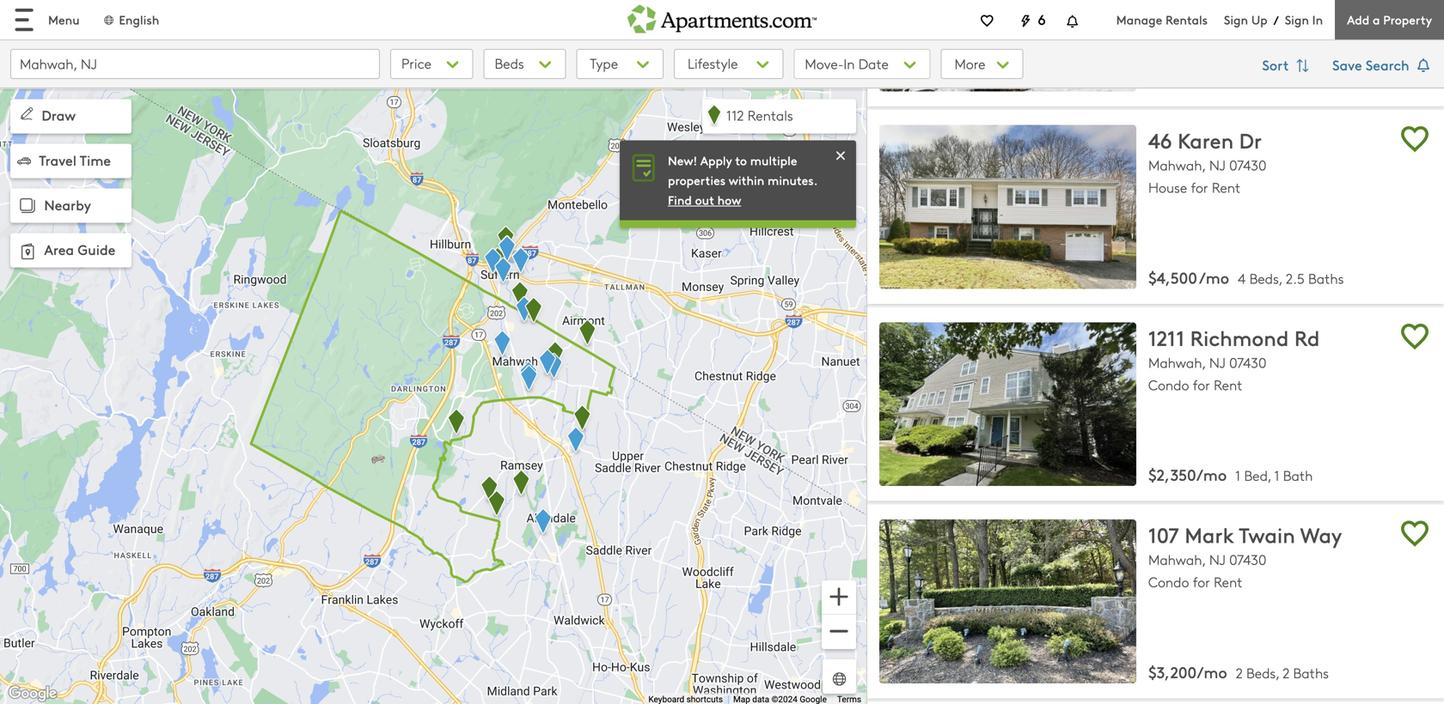 Task type: locate. For each thing, give the bounding box(es) containing it.
2 vertical spatial nj
[[1209, 551, 1226, 570]]

date
[[859, 54, 889, 73]]

107 mark twain way mahwah, nj 07430 condo for rent
[[1148, 521, 1342, 592]]

1 vertical spatial rent
[[1214, 376, 1243, 395]]

rent down karen
[[1212, 178, 1241, 197]]

multiple
[[750, 152, 797, 169]]

2 mahwah, from the top
[[1148, 353, 1206, 372]]

$2,350/mo 1 bed, 1 bath
[[1148, 464, 1313, 486]]

nj for karen
[[1209, 156, 1226, 175]]

0 vertical spatial bed,
[[1245, 72, 1272, 90]]

$4,500
[[1148, 267, 1197, 288]]

bath inside $2,800/mo 1 bed, 1 bath
[[1284, 72, 1314, 90]]

margin image left draw
[[17, 104, 36, 123]]

google image
[[4, 683, 61, 705]]

1 vertical spatial for
[[1193, 376, 1210, 395]]

rent down mark
[[1214, 573, 1243, 592]]

bed, inside $2,800/mo 1 bed, 1 bath
[[1245, 72, 1272, 90]]

area
[[44, 240, 74, 259]]

english link
[[102, 11, 159, 28]]

margin image inside nearby link
[[15, 194, 40, 218]]

mahwah,
[[1148, 156, 1206, 175], [1148, 353, 1206, 372], [1148, 551, 1206, 570]]

0 horizontal spatial 2
[[1236, 664, 1243, 683]]

3 07430 from the top
[[1229, 551, 1267, 570]]

nj
[[1209, 156, 1226, 175], [1209, 353, 1226, 372], [1209, 551, 1226, 570]]

building photo - 1211 richmond rd image
[[879, 323, 1136, 487]]

bed, inside $2,350/mo 1 bed, 1 bath
[[1244, 467, 1271, 485]]

1
[[1236, 72, 1242, 90], [1275, 72, 1280, 90], [1235, 467, 1241, 485], [1274, 467, 1279, 485]]

1 vertical spatial margin image
[[17, 154, 31, 168]]

bed,
[[1245, 72, 1272, 90], [1244, 467, 1271, 485]]

Location or Point of Interest text field
[[10, 49, 380, 79]]

travel time
[[39, 150, 111, 170]]

0 vertical spatial for
[[1191, 178, 1208, 197]]

1 vertical spatial bed,
[[1244, 467, 1271, 485]]

rent
[[1212, 178, 1241, 197], [1214, 376, 1243, 395], [1214, 573, 1243, 592]]

bed, for $2,800/mo
[[1245, 72, 1272, 90]]

1 vertical spatial mahwah,
[[1148, 353, 1206, 372]]

nj down mark
[[1209, 551, 1226, 570]]

1 horizontal spatial rentals
[[1166, 11, 1208, 28]]

2 vertical spatial rent
[[1214, 573, 1243, 592]]

rent inside the 1211 richmond rd mahwah, nj 07430 condo for rent
[[1214, 376, 1243, 395]]

0 vertical spatial condo
[[1148, 376, 1189, 395]]

bath
[[1284, 72, 1314, 90], [1283, 467, 1313, 485]]

find out how link
[[668, 192, 741, 209]]

1 vertical spatial bath
[[1283, 467, 1313, 485]]

rentals right 112
[[748, 106, 793, 125]]

rentals inside manage rentals sign up / sign in
[[1166, 11, 1208, 28]]

beds
[[495, 54, 524, 73]]

nearby link
[[10, 189, 132, 223]]

2 vertical spatial 07430
[[1229, 551, 1267, 570]]

mahwah, down 1211 at the top right of page
[[1148, 353, 1206, 372]]

1 vertical spatial in
[[844, 54, 855, 73]]

margin image left nearby
[[15, 194, 40, 218]]

0 vertical spatial baths
[[1308, 269, 1344, 288]]

1 vertical spatial margin image
[[15, 239, 40, 264]]

0 horizontal spatial rentals
[[748, 106, 793, 125]]

1 left sort
[[1236, 72, 1242, 90]]

0 vertical spatial margin image
[[17, 104, 36, 123]]

travel
[[39, 150, 76, 170]]

condo
[[1148, 376, 1189, 395], [1148, 573, 1189, 592]]

richmond
[[1190, 324, 1289, 352]]

margin image inside travel time button
[[17, 154, 31, 168]]

1 condo from the top
[[1148, 376, 1189, 395]]

mahwah, down 107
[[1148, 551, 1206, 570]]

move-in date button
[[794, 49, 930, 79]]

1 mahwah, from the top
[[1148, 156, 1206, 175]]

1 07430 from the top
[[1229, 156, 1267, 175]]

sign left up
[[1224, 11, 1248, 28]]

baths
[[1308, 269, 1344, 288], [1293, 664, 1329, 683]]

3 nj from the top
[[1209, 551, 1226, 570]]

in left date
[[844, 54, 855, 73]]

1 down /
[[1275, 72, 1280, 90]]

0 vertical spatial in
[[1312, 11, 1323, 28]]

in left add at top
[[1312, 11, 1323, 28]]

lifestyle
[[688, 54, 738, 73]]

2 condo from the top
[[1148, 573, 1189, 592]]

sign up link
[[1224, 11, 1268, 28]]

in inside button
[[844, 54, 855, 73]]

rentals
[[1166, 11, 1208, 28], [748, 106, 793, 125]]

1 vertical spatial beds,
[[1246, 664, 1279, 683]]

1 vertical spatial rentals
[[748, 106, 793, 125]]

for for karen
[[1191, 178, 1208, 197]]

1 vertical spatial condo
[[1148, 573, 1189, 592]]

nj for richmond
[[1209, 353, 1226, 372]]

rent inside 46 karen dr mahwah, nj 07430 house for rent
[[1212, 178, 1241, 197]]

1 horizontal spatial 2
[[1283, 664, 1290, 683]]

nj down richmond at the right top
[[1209, 353, 1226, 372]]

mahwah, inside the 1211 richmond rd mahwah, nj 07430 condo for rent
[[1148, 353, 1206, 372]]

1 vertical spatial baths
[[1293, 664, 1329, 683]]

training image
[[832, 147, 849, 165]]

rentals right manage
[[1166, 11, 1208, 28]]

2 margin image from the top
[[17, 154, 31, 168]]

2 nj from the top
[[1209, 353, 1226, 372]]

0 vertical spatial margin image
[[15, 194, 40, 218]]

for inside the 1211 richmond rd mahwah, nj 07430 condo for rent
[[1193, 376, 1210, 395]]

rent down richmond at the right top
[[1214, 376, 1243, 395]]

3 mahwah, from the top
[[1148, 551, 1206, 570]]

nj down karen
[[1209, 156, 1226, 175]]

mark
[[1185, 521, 1234, 549]]

2 sign from the left
[[1285, 11, 1309, 28]]

area guide
[[44, 240, 116, 259]]

0 vertical spatial rent
[[1212, 178, 1241, 197]]

bath for $2,350/mo
[[1283, 467, 1313, 485]]

1 margin image from the top
[[15, 194, 40, 218]]

bed, up twain
[[1244, 467, 1271, 485]]

1 margin image from the top
[[17, 104, 36, 123]]

more
[[955, 54, 989, 73]]

english
[[119, 11, 159, 28]]

dr
[[1239, 126, 1262, 154]]

1 vertical spatial nj
[[1209, 353, 1226, 372]]

1211 richmond rd mahwah, nj 07430 condo for rent
[[1148, 324, 1320, 395]]

margin image for nearby
[[15, 194, 40, 218]]

beds, right 4
[[1250, 269, 1282, 288]]

condo down 1211 at the top right of page
[[1148, 376, 1189, 395]]

$4,500 /mo 4 beds, 2.5 baths
[[1148, 267, 1344, 288]]

2 07430 from the top
[[1229, 353, 1267, 372]]

1 horizontal spatial in
[[1312, 11, 1323, 28]]

bath for $2,800/mo
[[1284, 72, 1314, 90]]

sign
[[1224, 11, 1248, 28], [1285, 11, 1309, 28]]

0 vertical spatial rentals
[[1166, 11, 1208, 28]]

112
[[726, 106, 744, 125]]

rent inside 107 mark twain way mahwah, nj 07430 condo for rent
[[1214, 573, 1243, 592]]

0 vertical spatial bath
[[1284, 72, 1314, 90]]

07430
[[1229, 156, 1267, 175], [1229, 353, 1267, 372], [1229, 551, 1267, 570]]

margin image for area guide
[[15, 239, 40, 264]]

in
[[1312, 11, 1323, 28], [844, 54, 855, 73]]

margin image
[[15, 194, 40, 218], [15, 239, 40, 264]]

type button
[[576, 49, 664, 79]]

save
[[1332, 55, 1362, 74]]

mahwah, inside 46 karen dr mahwah, nj 07430 house for rent
[[1148, 156, 1206, 175]]

07430 down twain
[[1229, 551, 1267, 570]]

margin image
[[17, 104, 36, 123], [17, 154, 31, 168]]

margin image left travel on the left top of page
[[17, 154, 31, 168]]

07430 down richmond at the right top
[[1229, 353, 1267, 372]]

add a property link
[[1335, 0, 1444, 40]]

07430 for richmond
[[1229, 353, 1267, 372]]

bed, up dr
[[1245, 72, 1272, 90]]

0 vertical spatial nj
[[1209, 156, 1226, 175]]

margin image inside draw button
[[17, 104, 36, 123]]

for down mark
[[1193, 573, 1210, 592]]

bed, for $2,350/mo
[[1244, 467, 1271, 485]]

rent for karen
[[1212, 178, 1241, 197]]

for for richmond
[[1193, 376, 1210, 395]]

manage rentals sign up / sign in
[[1116, 11, 1323, 28]]

map region
[[0, 63, 1085, 705]]

rentals for 112
[[748, 106, 793, 125]]

sign right /
[[1285, 11, 1309, 28]]

1 2 from the left
[[1236, 664, 1243, 683]]

for right the house
[[1191, 178, 1208, 197]]

new!
[[668, 152, 697, 169]]

margin image left the area
[[15, 239, 40, 264]]

$2,800/mo
[[1148, 69, 1228, 91]]

$2,800/mo 1 bed, 1 bath
[[1148, 69, 1314, 91]]

nj inside the 1211 richmond rd mahwah, nj 07430 condo for rent
[[1209, 353, 1226, 372]]

07430 inside the 1211 richmond rd mahwah, nj 07430 condo for rent
[[1229, 353, 1267, 372]]

for down richmond at the right top
[[1193, 376, 1210, 395]]

beds,
[[1250, 269, 1282, 288], [1246, 664, 1279, 683]]

beds, right $3,200/mo
[[1246, 664, 1279, 683]]

2 vertical spatial for
[[1193, 573, 1210, 592]]

07430 down dr
[[1229, 156, 1267, 175]]

0 horizontal spatial sign
[[1224, 11, 1248, 28]]

mahwah, up the house
[[1148, 156, 1206, 175]]

menu
[[48, 11, 80, 28]]

bath inside $2,350/mo 1 bed, 1 bath
[[1283, 467, 1313, 485]]

nj inside 46 karen dr mahwah, nj 07430 house for rent
[[1209, 156, 1226, 175]]

0 horizontal spatial in
[[844, 54, 855, 73]]

0 vertical spatial mahwah,
[[1148, 156, 1206, 175]]

twain
[[1239, 521, 1295, 549]]

2 margin image from the top
[[15, 239, 40, 264]]

/mo
[[1199, 267, 1229, 288]]

0 vertical spatial beds,
[[1250, 269, 1282, 288]]

2 vertical spatial mahwah,
[[1148, 551, 1206, 570]]

margin image inside the area guide button
[[15, 239, 40, 264]]

type
[[590, 54, 618, 73]]

karen
[[1178, 126, 1234, 154]]

add
[[1347, 11, 1370, 28]]

sign in link
[[1285, 11, 1323, 28]]

07430 inside 46 karen dr mahwah, nj 07430 house for rent
[[1229, 156, 1267, 175]]

1211
[[1148, 324, 1185, 352]]

for inside 46 karen dr mahwah, nj 07430 house for rent
[[1191, 178, 1208, 197]]

1 horizontal spatial sign
[[1285, 11, 1309, 28]]

bath up way
[[1283, 467, 1313, 485]]

0 vertical spatial 07430
[[1229, 156, 1267, 175]]

1 nj from the top
[[1209, 156, 1226, 175]]

1 vertical spatial 07430
[[1229, 353, 1267, 372]]

property
[[1383, 11, 1432, 28]]

condo down 107
[[1148, 573, 1189, 592]]

bath left save
[[1284, 72, 1314, 90]]

for
[[1191, 178, 1208, 197], [1193, 376, 1210, 395], [1193, 573, 1210, 592]]



Task type: vqa. For each thing, say whether or not it's contained in the screenshot.


Task type: describe. For each thing, give the bounding box(es) containing it.
mahwah, for 46
[[1148, 156, 1206, 175]]

beds button
[[484, 49, 566, 79]]

sort button
[[1253, 49, 1322, 83]]

area guide button
[[10, 233, 132, 268]]

rent for richmond
[[1214, 376, 1243, 395]]

search
[[1366, 55, 1409, 74]]

save search
[[1332, 55, 1413, 74]]

travel time button
[[10, 144, 132, 178]]

46
[[1148, 126, 1172, 154]]

beds, inside $3,200/mo 2 beds, 2 baths
[[1246, 664, 1279, 683]]

in inside manage rentals sign up / sign in
[[1312, 11, 1323, 28]]

manage
[[1116, 11, 1162, 28]]

for inside 107 mark twain way mahwah, nj 07430 condo for rent
[[1193, 573, 1210, 592]]

draw button
[[10, 99, 132, 134]]

out
[[695, 192, 714, 209]]

time
[[80, 150, 111, 170]]

nj inside 107 mark twain way mahwah, nj 07430 condo for rent
[[1209, 551, 1226, 570]]

more button
[[941, 49, 1024, 79]]

add a property
[[1347, 11, 1432, 28]]

guide
[[78, 240, 116, 259]]

a
[[1373, 11, 1380, 28]]

$2,350/mo
[[1148, 464, 1227, 486]]

way
[[1300, 521, 1342, 549]]

beds, inside $4,500 /mo 4 beds, 2.5 baths
[[1250, 269, 1282, 288]]

building photo - 107 mark twain way image
[[879, 520, 1136, 684]]

46 karen dr mahwah, nj 07430 house for rent
[[1148, 126, 1267, 197]]

rd
[[1294, 324, 1320, 352]]

112 rentals
[[726, 106, 793, 125]]

apartments.com logo image
[[628, 0, 817, 33]]

2 2 from the left
[[1283, 664, 1290, 683]]

sort
[[1262, 55, 1293, 74]]

satellite view image
[[830, 670, 849, 690]]

move-
[[805, 54, 844, 73]]

1 right $2,350/mo
[[1235, 467, 1241, 485]]

up
[[1251, 11, 1268, 28]]

1 sign from the left
[[1224, 11, 1248, 28]]

building photo - 1047 cambridge ct image
[[879, 0, 1136, 92]]

within
[[729, 172, 764, 189]]

nearby
[[44, 195, 91, 215]]

building photo - 46 karen dr image
[[879, 125, 1136, 289]]

/
[[1274, 11, 1279, 28]]

move-in date
[[805, 54, 889, 73]]

1 up twain
[[1274, 467, 1279, 485]]

107
[[1148, 521, 1179, 549]]

find
[[668, 192, 692, 209]]

rentals for manage
[[1166, 11, 1208, 28]]

new! apply to multiple properties within minutes. find out how
[[668, 152, 818, 209]]

margin image for travel time
[[17, 154, 31, 168]]

properties
[[668, 172, 726, 189]]

mahwah, for 1211
[[1148, 353, 1206, 372]]

4
[[1238, 269, 1246, 288]]

save search button
[[1332, 49, 1434, 83]]

lifestyle button
[[674, 49, 783, 79]]

condo inside the 1211 richmond rd mahwah, nj 07430 condo for rent
[[1148, 376, 1189, 395]]

$3,200/mo
[[1148, 662, 1227, 683]]

baths inside $3,200/mo 2 beds, 2 baths
[[1293, 664, 1329, 683]]

how
[[717, 192, 741, 209]]

2.5
[[1286, 269, 1305, 288]]

minutes.
[[768, 172, 818, 189]]

to
[[735, 152, 747, 169]]

baths inside $4,500 /mo 4 beds, 2.5 baths
[[1308, 269, 1344, 288]]

condo inside 107 mark twain way mahwah, nj 07430 condo for rent
[[1148, 573, 1189, 592]]

mahwah, inside 107 mark twain way mahwah, nj 07430 condo for rent
[[1148, 551, 1206, 570]]

price
[[401, 54, 431, 73]]

07430 for karen
[[1229, 156, 1267, 175]]

price button
[[390, 49, 473, 79]]

menu button
[[0, 0, 93, 40]]

margin image for draw
[[17, 104, 36, 123]]

draw
[[42, 105, 76, 125]]

07430 inside 107 mark twain way mahwah, nj 07430 condo for rent
[[1229, 551, 1267, 570]]

6
[[1038, 9, 1046, 29]]

manage rentals link
[[1116, 11, 1224, 28]]

apply
[[700, 152, 732, 169]]

house
[[1148, 178, 1187, 197]]

$3,200/mo 2 beds, 2 baths
[[1148, 662, 1329, 683]]



